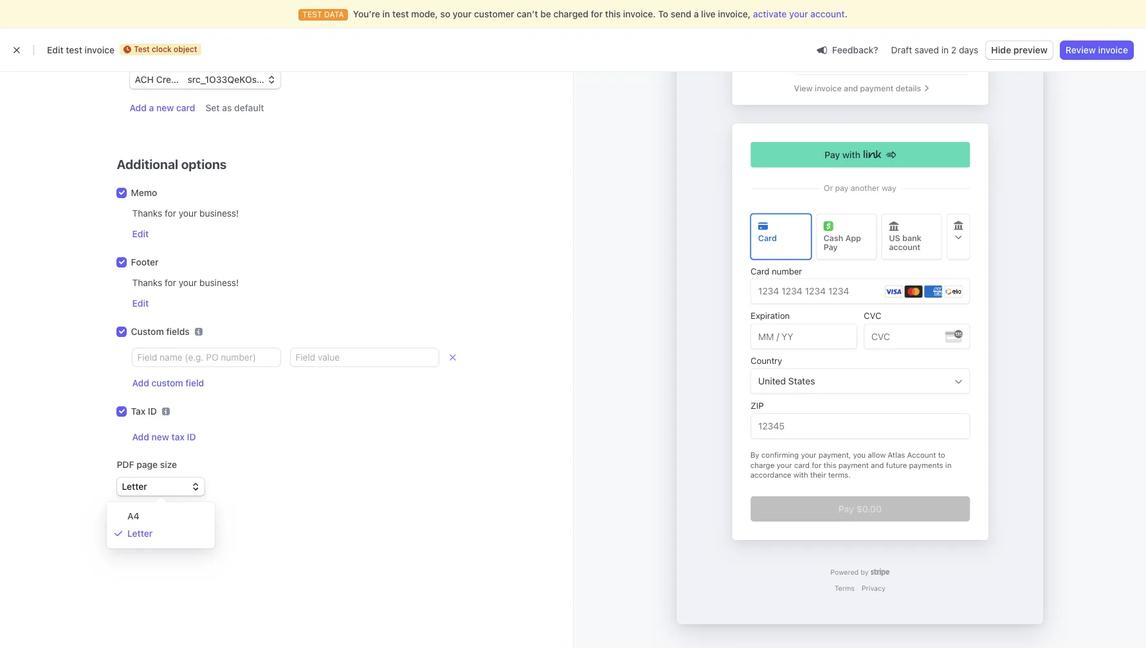 Task type: vqa. For each thing, say whether or not it's contained in the screenshot.
"card"
yes



Task type: locate. For each thing, give the bounding box(es) containing it.
letter inside dropdown button
[[122, 481, 147, 492]]

letter down pdf at bottom
[[122, 481, 147, 492]]

invoice
[[85, 44, 115, 55], [1099, 44, 1129, 55]]

for
[[591, 8, 603, 19], [165, 208, 176, 219], [165, 277, 176, 288]]

invoice right review
[[1099, 44, 1129, 55]]

letter for letter dropdown button
[[122, 481, 147, 492]]

1 invoice from the left
[[85, 44, 115, 55]]

id
[[148, 406, 157, 417], [187, 432, 196, 443]]

charged
[[554, 8, 589, 19]]

thanks for your business!
[[132, 208, 239, 219], [132, 277, 239, 288]]

edit button for memo
[[132, 228, 149, 241]]

for left this
[[591, 8, 603, 19]]

1 vertical spatial for
[[165, 208, 176, 219]]

thanks for your business! down the memo on the top left
[[132, 208, 239, 219]]

thanks
[[132, 208, 162, 219], [132, 277, 162, 288]]

a4
[[127, 511, 139, 522]]

a inside add a new card button
[[149, 102, 154, 113]]

add down ach at left top
[[130, 102, 147, 113]]

customer
[[474, 8, 514, 19]]

0 horizontal spatial test
[[66, 44, 82, 55]]

add down tax
[[132, 432, 149, 443]]

0 vertical spatial in
[[383, 8, 390, 19]]

in right you're
[[383, 8, 390, 19]]

0 horizontal spatial id
[[148, 406, 157, 417]]

test
[[393, 8, 409, 19], [66, 44, 82, 55]]

src_1o33qekosr4qlyxvbwxxpyxp
[[188, 74, 339, 85]]

0 vertical spatial new
[[156, 102, 174, 113]]

can't
[[517, 8, 538, 19]]

2 invoice from the left
[[1099, 44, 1129, 55]]

your up fields
[[179, 277, 197, 288]]

0 horizontal spatial a
[[149, 102, 154, 113]]

for down the additional options
[[165, 208, 176, 219]]

in
[[383, 8, 390, 19], [942, 44, 949, 55]]

business!
[[199, 208, 239, 219], [199, 277, 239, 288]]

0 vertical spatial edit button
[[132, 228, 149, 241]]

add custom field
[[132, 378, 204, 389]]

business! for footer
[[199, 277, 239, 288]]

2 vertical spatial edit
[[132, 298, 149, 309]]

field
[[186, 378, 204, 389]]

1 thanks from the top
[[132, 208, 162, 219]]

2 vertical spatial add
[[132, 432, 149, 443]]

edit
[[47, 44, 63, 55], [132, 228, 149, 239], [132, 298, 149, 309]]

0 vertical spatial add
[[130, 102, 147, 113]]

this
[[605, 8, 621, 19]]

2 thanks from the top
[[132, 277, 162, 288]]

account
[[811, 8, 845, 19]]

send
[[671, 8, 692, 19]]

invoice,
[[718, 8, 751, 19]]

custom fields
[[131, 326, 190, 337]]

1 horizontal spatial invoice
[[1099, 44, 1129, 55]]

in left 2 at the right top
[[942, 44, 949, 55]]

live
[[701, 8, 716, 19]]

letter inside button
[[127, 528, 153, 539]]

edit button up the custom at the left of the page
[[132, 297, 149, 310]]

1 vertical spatial id
[[187, 432, 196, 443]]

add new tax id link
[[132, 431, 457, 444]]

for up fields
[[165, 277, 176, 288]]

a down ach at left top
[[149, 102, 154, 113]]

your
[[453, 8, 472, 19], [790, 8, 808, 19], [179, 208, 197, 219], [179, 277, 197, 288]]

1 vertical spatial thanks for your business!
[[132, 277, 239, 288]]

2 edit button from the top
[[132, 297, 149, 310]]

letter
[[122, 481, 147, 492], [127, 528, 153, 539]]

feedback? button
[[812, 41, 884, 59]]

credit
[[156, 74, 182, 85]]

1 vertical spatial edit
[[132, 228, 149, 239]]

mode,
[[411, 8, 438, 19]]

letter button
[[117, 478, 204, 496]]

1 vertical spatial business!
[[199, 277, 239, 288]]

2 thanks for your business! from the top
[[132, 277, 239, 288]]

invoice left 'test'
[[85, 44, 115, 55]]

0 vertical spatial edit
[[47, 44, 63, 55]]

2 business! from the top
[[199, 277, 239, 288]]

your right activate at right
[[790, 8, 808, 19]]

1 vertical spatial thanks
[[132, 277, 162, 288]]

new left tax
[[152, 432, 169, 443]]

so
[[440, 8, 451, 19]]

1 horizontal spatial id
[[187, 432, 196, 443]]

you're in test mode, so your customer can't be charged for this invoice. to send a live invoice, activate your account .
[[353, 8, 848, 19]]

fields
[[166, 326, 190, 337]]

0 vertical spatial for
[[591, 8, 603, 19]]

for for footer
[[165, 277, 176, 288]]

1 thanks for your business! from the top
[[132, 208, 239, 219]]

add for add custom field
[[132, 378, 149, 389]]

letter down a4
[[127, 528, 153, 539]]

set as default button
[[206, 102, 264, 115]]

thanks for your business! down footer
[[132, 277, 239, 288]]

business! for memo
[[199, 208, 239, 219]]

1 vertical spatial edit button
[[132, 297, 149, 310]]

0 vertical spatial a
[[694, 8, 699, 19]]

draft
[[892, 44, 913, 55]]

thanks for memo
[[132, 208, 162, 219]]

0 vertical spatial id
[[148, 406, 157, 417]]

a
[[694, 8, 699, 19], [149, 102, 154, 113]]

add new tax id
[[132, 432, 196, 443]]

add left 'custom'
[[132, 378, 149, 389]]

0 vertical spatial letter
[[122, 481, 147, 492]]

set
[[206, 102, 220, 113]]

add for add a new card
[[130, 102, 147, 113]]

edit button up footer
[[132, 228, 149, 241]]

1 vertical spatial add
[[132, 378, 149, 389]]

draft saved in 2 days
[[892, 44, 979, 55]]

0 horizontal spatial invoice
[[85, 44, 115, 55]]

0 vertical spatial thanks
[[132, 208, 162, 219]]

you're
[[353, 8, 380, 19]]

feedback?
[[832, 44, 879, 55]]

transfer
[[185, 74, 220, 85]]

a left the live
[[694, 8, 699, 19]]

thanks for footer
[[132, 277, 162, 288]]

1 vertical spatial test
[[66, 44, 82, 55]]

1 horizontal spatial test
[[393, 8, 409, 19]]

0 vertical spatial thanks for your business!
[[132, 208, 239, 219]]

Field name (e.g. PO number) text field
[[132, 349, 280, 367]]

1 edit button from the top
[[132, 228, 149, 241]]

new
[[156, 102, 174, 113], [152, 432, 169, 443]]

activate
[[753, 8, 787, 19]]

1 vertical spatial a
[[149, 102, 154, 113]]

2 vertical spatial for
[[165, 277, 176, 288]]

thanks down the memo on the top left
[[132, 208, 162, 219]]

1 business! from the top
[[199, 208, 239, 219]]

thanks for your business! for memo
[[132, 208, 239, 219]]

card
[[176, 102, 195, 113]]

0 vertical spatial business!
[[199, 208, 239, 219]]

memo
[[131, 187, 157, 198]]

new left card
[[156, 102, 174, 113]]

a4 button
[[109, 508, 212, 526]]

1 horizontal spatial in
[[942, 44, 949, 55]]

thanks down footer
[[132, 277, 162, 288]]

add
[[130, 102, 147, 113], [132, 378, 149, 389], [132, 432, 149, 443]]

invoice inside "button"
[[1099, 44, 1129, 55]]

edit button
[[132, 228, 149, 241], [132, 297, 149, 310]]

1 vertical spatial letter
[[127, 528, 153, 539]]

be
[[541, 8, 551, 19]]

2
[[952, 44, 957, 55]]



Task type: describe. For each thing, give the bounding box(es) containing it.
ach credit transfer
[[135, 74, 220, 85]]

add for add new tax id
[[132, 432, 149, 443]]

additional options
[[117, 157, 227, 172]]

review invoice button
[[1061, 41, 1134, 59]]

edit button for footer
[[132, 297, 149, 310]]

hide preview button
[[986, 41, 1053, 59]]

review
[[1066, 44, 1096, 55]]

review invoice
[[1066, 44, 1129, 55]]

ach
[[135, 74, 154, 85]]

1 horizontal spatial a
[[694, 8, 699, 19]]

invoice.
[[623, 8, 656, 19]]

for for memo
[[165, 208, 176, 219]]

new inside button
[[156, 102, 174, 113]]

days
[[959, 44, 979, 55]]

page
[[137, 459, 158, 470]]

as
[[222, 102, 232, 113]]

letter button
[[109, 526, 212, 544]]

hide preview
[[992, 44, 1048, 55]]

test
[[134, 44, 150, 54]]

.
[[845, 8, 848, 19]]

to
[[658, 8, 669, 19]]

thanks for your business! for footer
[[132, 277, 239, 288]]

default
[[234, 102, 264, 113]]

add a new card button
[[130, 102, 195, 115]]

saved
[[915, 44, 939, 55]]

add custom field button
[[132, 377, 204, 390]]

Field value text field
[[291, 349, 439, 367]]

letter for letter button
[[127, 528, 153, 539]]

custom
[[131, 326, 164, 337]]

activate your account link
[[753, 8, 845, 21]]

0 vertical spatial test
[[393, 8, 409, 19]]

add a new card
[[130, 102, 195, 113]]

options
[[181, 157, 227, 172]]

edit for footer
[[132, 298, 149, 309]]

1 vertical spatial in
[[942, 44, 949, 55]]

pdf page size
[[117, 459, 177, 470]]

tax
[[171, 432, 185, 443]]

your down options in the left top of the page
[[179, 208, 197, 219]]

tax id
[[131, 406, 157, 417]]

svg image
[[191, 483, 199, 491]]

your right so on the left of the page
[[453, 8, 472, 19]]

additional
[[117, 157, 178, 172]]

set as default
[[206, 102, 264, 113]]

tax
[[131, 406, 146, 417]]

hide
[[992, 44, 1012, 55]]

test clock object
[[134, 44, 197, 54]]

pdf
[[117, 459, 134, 470]]

clock
[[152, 44, 172, 54]]

size
[[160, 459, 177, 470]]

1 vertical spatial new
[[152, 432, 169, 443]]

preview
[[1014, 44, 1048, 55]]

footer
[[131, 257, 159, 268]]

edit test invoice
[[47, 44, 115, 55]]

custom
[[152, 378, 183, 389]]

0 horizontal spatial in
[[383, 8, 390, 19]]

edit for memo
[[132, 228, 149, 239]]

object
[[174, 44, 197, 54]]



